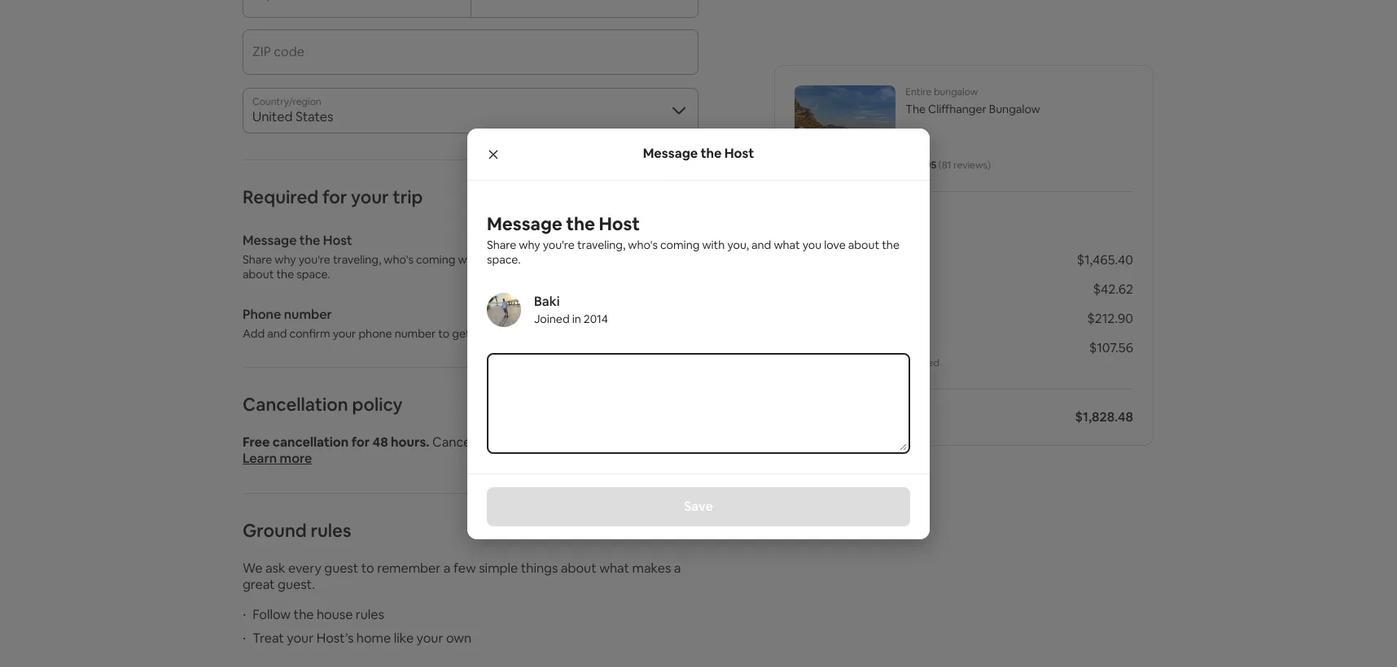 Task type: vqa. For each thing, say whether or not it's contained in the screenshot.
who's within Message the Host Share why you're traveling, who's coming with you, and what you love about the space.
yes



Task type: describe. For each thing, give the bounding box(es) containing it.
traveling, inside message the host dialog
[[577, 237, 626, 252]]

your inside 'phone number add and confirm your phone number to get trip updates.'
[[333, 327, 356, 341]]

nov
[[520, 434, 544, 451]]

travel insurance
[[795, 340, 891, 357]]

0 horizontal spatial you're
[[299, 253, 331, 267]]

bungalow
[[934, 86, 978, 99]]

united states
[[253, 108, 333, 125]]

more
[[280, 450, 312, 468]]

hours.
[[391, 434, 430, 451]]

joined
[[534, 312, 570, 326]]

host's
[[317, 630, 354, 648]]

1 vertical spatial who's
[[384, 253, 414, 267]]

about inside message the host dialog
[[849, 237, 880, 252]]

you, inside message the host dialog
[[728, 237, 749, 252]]

add inside 'phone number add and confirm your phone number to get trip updates.'
[[243, 327, 265, 341]]

why inside message the host dialog
[[519, 237, 541, 252]]

about inside we ask every guest to remember a few simple things about what makes a great guest.
[[561, 560, 597, 578]]

0 horizontal spatial coming
[[416, 253, 456, 267]]

united states element
[[243, 88, 699, 134]]

save
[[684, 498, 713, 515]]

$212.90
[[1088, 310, 1134, 327]]

space. inside message the host dialog
[[487, 252, 521, 267]]

2 horizontal spatial host
[[725, 145, 754, 162]]

and inside message the host dialog
[[752, 237, 772, 252]]

refund.
[[633, 434, 676, 451]]

with inside message the host dialog
[[702, 237, 725, 252]]

1 vertical spatial why
[[275, 253, 296, 267]]

we ask every guest to remember a few simple things about what makes a great guest.
[[243, 560, 681, 594]]

coming inside message the host dialog
[[661, 237, 700, 252]]

5
[[856, 252, 863, 269]]

0 horizontal spatial rules
[[311, 520, 351, 542]]

0 horizontal spatial space.
[[297, 267, 331, 282]]

ask
[[265, 560, 285, 578]]

in
[[572, 312, 581, 326]]

every
[[288, 560, 322, 578]]

1 vertical spatial what
[[530, 253, 556, 267]]

$293.08 x 5 nights
[[795, 252, 903, 269]]

nights
[[866, 252, 903, 269]]

baki
[[534, 293, 560, 310]]

to inside 'phone number add and confirm your phone number to get trip updates.'
[[438, 327, 450, 341]]

makes
[[632, 560, 671, 578]]

1 vertical spatial you
[[559, 253, 578, 267]]

great
[[243, 577, 275, 594]]

love inside message the host dialog
[[824, 237, 846, 252]]

0 horizontal spatial a
[[444, 560, 451, 578]]

assistance
[[795, 357, 844, 370]]

simple
[[479, 560, 518, 578]]

message the host share why you're traveling, who's coming with you, and what you love about the space. inside message the host dialog
[[487, 212, 902, 267]]

1 vertical spatial and
[[507, 253, 527, 267]]

phone
[[243, 306, 281, 323]]

united states button
[[243, 88, 699, 134]]

cancel
[[433, 434, 474, 451]]

$42.62
[[1093, 281, 1134, 298]]

17
[[547, 434, 559, 451]]

add button
[[650, 227, 699, 255]]

1 horizontal spatial number
[[395, 327, 436, 341]]

states
[[296, 108, 333, 125]]

travel
[[795, 340, 831, 357]]

guest
[[324, 560, 359, 578]]

share inside message the host dialog
[[487, 237, 517, 252]]

own
[[446, 630, 472, 648]]

get
[[452, 327, 471, 341]]

1 vertical spatial share
[[243, 253, 272, 267]]

$107.56
[[1090, 340, 1134, 357]]

entire bungalow the cliffhanger bungalow
[[906, 86, 1041, 116]]

81
[[942, 159, 952, 172]]

Message the Host text field
[[490, 356, 907, 451]]

what inside message the host dialog
[[774, 237, 800, 252]]

free cancellation for 48 hours. cancel before nov 17 for a partial refund. learn more
[[243, 434, 676, 468]]

x
[[846, 252, 853, 269]]

guest.
[[278, 577, 315, 594]]

1 horizontal spatial host
[[599, 212, 640, 235]]

united
[[253, 108, 293, 125]]

bungalow
[[989, 102, 1041, 116]]

travel insurance button
[[795, 340, 891, 357]]

message the host
[[643, 145, 754, 162]]

remember
[[377, 560, 441, 578]]

treat
[[253, 630, 284, 648]]

you inside message the host dialog
[[803, 237, 822, 252]]

(
[[939, 159, 942, 172]]

48
[[373, 434, 388, 451]]

2 horizontal spatial a
[[674, 560, 681, 578]]

we
[[243, 560, 263, 578]]

free
[[243, 434, 270, 451]]

1 horizontal spatial message
[[487, 212, 563, 235]]

updates.
[[494, 327, 540, 341]]

a inside free cancellation for 48 hours. cancel before nov 17 for a partial refund. learn more
[[582, 434, 589, 451]]

baki joined in 2014
[[534, 293, 608, 326]]



Task type: locate. For each thing, give the bounding box(es) containing it.
who's
[[628, 237, 658, 252], [384, 253, 414, 267]]

number up confirm
[[284, 306, 332, 323]]

services
[[846, 357, 882, 370]]

about right things
[[561, 560, 597, 578]]

1 horizontal spatial add
[[663, 234, 686, 248]]

what left x
[[774, 237, 800, 252]]

0 vertical spatial share
[[487, 237, 517, 252]]

who's inside message the host dialog
[[628, 237, 658, 252]]

$1,465.40
[[1077, 252, 1134, 269]]

1 vertical spatial rules
[[356, 607, 384, 624]]

1 vertical spatial add
[[243, 327, 265, 341]]

traveling, up baki joined in 2014
[[577, 237, 626, 252]]

a left few
[[444, 560, 451, 578]]

0 horizontal spatial trip
[[393, 186, 423, 209]]

1 vertical spatial trip
[[473, 327, 492, 341]]

traveling,
[[577, 237, 626, 252], [333, 253, 381, 267]]

a left partial
[[582, 434, 589, 451]]

you up baki
[[559, 253, 578, 267]]

cancellation policy
[[243, 393, 403, 416]]

add inside button
[[663, 234, 686, 248]]

to
[[438, 327, 450, 341], [361, 560, 374, 578]]

0 horizontal spatial host
[[323, 232, 352, 249]]

0 horizontal spatial add
[[243, 327, 265, 341]]

2 horizontal spatial and
[[752, 237, 772, 252]]

2 vertical spatial what
[[600, 560, 630, 578]]

0 horizontal spatial and
[[267, 327, 287, 341]]

2 vertical spatial about
[[561, 560, 597, 578]]

and
[[752, 237, 772, 252], [507, 253, 527, 267], [267, 327, 287, 341]]

phone
[[359, 327, 392, 341]]

1 horizontal spatial for
[[351, 434, 370, 451]]

2014
[[584, 312, 608, 326]]

love
[[824, 237, 846, 252], [580, 253, 602, 267]]

number right phone
[[395, 327, 436, 341]]

0 horizontal spatial message
[[243, 232, 297, 249]]

what inside we ask every guest to remember a few simple things about what makes a great guest.
[[600, 560, 630, 578]]

save button
[[487, 487, 911, 527]]

cancellation
[[243, 393, 348, 416]]

0 vertical spatial coming
[[661, 237, 700, 252]]

entire
[[906, 86, 932, 99]]

$293.08
[[795, 252, 843, 269]]

with up get
[[458, 253, 481, 267]]

like
[[394, 630, 414, 648]]

0 horizontal spatial what
[[530, 253, 556, 267]]

number
[[284, 306, 332, 323], [395, 327, 436, 341]]

0 horizontal spatial with
[[458, 253, 481, 267]]

space.
[[487, 252, 521, 267], [297, 267, 331, 282]]

space. up updates.
[[487, 252, 521, 267]]

0 vertical spatial love
[[824, 237, 846, 252]]

why up phone
[[275, 253, 296, 267]]

confirm
[[290, 327, 330, 341]]

2 vertical spatial and
[[267, 327, 287, 341]]

0 vertical spatial you,
[[728, 237, 749, 252]]

space. up confirm
[[297, 267, 331, 282]]

partial
[[592, 434, 630, 451]]

required for your trip
[[243, 186, 423, 209]]

1 horizontal spatial what
[[600, 560, 630, 578]]

house
[[317, 607, 353, 624]]

you, up updates.
[[483, 253, 505, 267]]

0 vertical spatial you
[[803, 237, 822, 252]]

1 horizontal spatial you,
[[728, 237, 749, 252]]

you're
[[543, 237, 575, 252], [299, 253, 331, 267]]

what
[[774, 237, 800, 252], [530, 253, 556, 267], [600, 560, 630, 578]]

1 horizontal spatial love
[[824, 237, 846, 252]]

1 horizontal spatial traveling,
[[577, 237, 626, 252]]

0 vertical spatial with
[[702, 237, 725, 252]]

you left x
[[803, 237, 822, 252]]

required
[[243, 186, 319, 209]]

1 vertical spatial coming
[[416, 253, 456, 267]]

to left get
[[438, 327, 450, 341]]

0 vertical spatial traveling,
[[577, 237, 626, 252]]

1 vertical spatial number
[[395, 327, 436, 341]]

a
[[582, 434, 589, 451], [444, 560, 451, 578], [674, 560, 681, 578]]

and down phone
[[267, 327, 287, 341]]

included
[[901, 357, 940, 370]]

0 vertical spatial why
[[519, 237, 541, 252]]

0 horizontal spatial number
[[284, 306, 332, 323]]

about
[[849, 237, 880, 252], [243, 267, 274, 282], [561, 560, 597, 578]]

1 vertical spatial about
[[243, 267, 274, 282]]

what left makes
[[600, 560, 630, 578]]

0 vertical spatial about
[[849, 237, 880, 252]]

insurance
[[834, 340, 891, 357]]

0 vertical spatial and
[[752, 237, 772, 252]]

love left x
[[824, 237, 846, 252]]

with
[[702, 237, 725, 252], [458, 253, 481, 267]]

why
[[519, 237, 541, 252], [275, 253, 296, 267]]

rules up "home"
[[356, 607, 384, 624]]

the inside follow the house rules treat your host's home like your own
[[294, 607, 314, 624]]

fee
[[884, 357, 899, 370]]

4.95
[[917, 159, 937, 172]]

0 horizontal spatial about
[[243, 267, 274, 282]]

1 vertical spatial to
[[361, 560, 374, 578]]

follow the house rules treat your host's home like your own
[[253, 607, 472, 648]]

1 vertical spatial with
[[458, 253, 481, 267]]

you're down required for your trip
[[299, 253, 331, 267]]

a right makes
[[674, 560, 681, 578]]

0 horizontal spatial traveling,
[[333, 253, 381, 267]]

for right required
[[323, 186, 347, 209]]

1 vertical spatial traveling,
[[333, 253, 381, 267]]

0 vertical spatial add
[[663, 234, 686, 248]]

1 horizontal spatial about
[[561, 560, 597, 578]]

trip inside 'phone number add and confirm your phone number to get trip updates.'
[[473, 327, 492, 341]]

4.95 ( 81 reviews )
[[917, 159, 991, 172]]

1 horizontal spatial with
[[702, 237, 725, 252]]

2 horizontal spatial message
[[643, 145, 698, 162]]

0 vertical spatial what
[[774, 237, 800, 252]]

you're inside message the host dialog
[[543, 237, 575, 252]]

1 horizontal spatial a
[[582, 434, 589, 451]]

1 horizontal spatial space.
[[487, 252, 521, 267]]

1 horizontal spatial coming
[[661, 237, 700, 252]]

1 horizontal spatial who's
[[628, 237, 658, 252]]

0 vertical spatial to
[[438, 327, 450, 341]]

love up baki joined in 2014
[[580, 253, 602, 267]]

learn more button
[[243, 450, 312, 468]]

0 horizontal spatial share
[[243, 253, 272, 267]]

you're up baki
[[543, 237, 575, 252]]

few
[[454, 560, 476, 578]]

0 horizontal spatial love
[[580, 253, 602, 267]]

before
[[477, 434, 517, 451]]

things
[[521, 560, 558, 578]]

learn
[[243, 450, 277, 468]]

assistance services fee included
[[795, 357, 940, 370]]

the
[[906, 102, 926, 116]]

traveling, down required for your trip
[[333, 253, 381, 267]]

1 horizontal spatial trip
[[473, 327, 492, 341]]

0 vertical spatial trip
[[393, 186, 423, 209]]

and left the $293.08 in the top of the page
[[752, 237, 772, 252]]

share
[[487, 237, 517, 252], [243, 253, 272, 267]]

for right 17
[[562, 434, 579, 451]]

and inside 'phone number add and confirm your phone number to get trip updates.'
[[267, 327, 287, 341]]

you, right add button
[[728, 237, 749, 252]]

ground rules
[[243, 520, 351, 542]]

home
[[357, 630, 391, 648]]

1 horizontal spatial why
[[519, 237, 541, 252]]

about up phone
[[243, 267, 274, 282]]

0 vertical spatial space.
[[487, 252, 521, 267]]

ground
[[243, 520, 307, 542]]

message the host share why you're traveling, who's coming with you, and what you love about the space.
[[487, 212, 902, 267], [243, 232, 604, 282]]

0 vertical spatial number
[[284, 306, 332, 323]]

1 horizontal spatial share
[[487, 237, 517, 252]]

follow
[[253, 607, 291, 624]]

with right add button
[[702, 237, 725, 252]]

for left 48
[[351, 434, 370, 451]]

message
[[643, 145, 698, 162], [487, 212, 563, 235], [243, 232, 297, 249]]

0 vertical spatial rules
[[311, 520, 351, 542]]

why up baki
[[519, 237, 541, 252]]

reviews
[[954, 159, 988, 172]]

to inside we ask every guest to remember a few simple things about what makes a great guest.
[[361, 560, 374, 578]]

1 vertical spatial you're
[[299, 253, 331, 267]]

you
[[803, 237, 822, 252], [559, 253, 578, 267]]

1 horizontal spatial rules
[[356, 607, 384, 624]]

policy
[[352, 393, 403, 416]]

1 vertical spatial love
[[580, 253, 602, 267]]

0 horizontal spatial to
[[361, 560, 374, 578]]

0 horizontal spatial for
[[323, 186, 347, 209]]

0 horizontal spatial you,
[[483, 253, 505, 267]]

1 horizontal spatial you
[[803, 237, 822, 252]]

1 vertical spatial space.
[[297, 267, 331, 282]]

what up baki
[[530, 253, 556, 267]]

rules up guest
[[311, 520, 351, 542]]

0 horizontal spatial who's
[[384, 253, 414, 267]]

1 horizontal spatial to
[[438, 327, 450, 341]]

1 vertical spatial you,
[[483, 253, 505, 267]]

0 horizontal spatial why
[[275, 253, 296, 267]]

$1,828.48
[[1076, 409, 1134, 426]]

2 horizontal spatial what
[[774, 237, 800, 252]]

you,
[[728, 237, 749, 252], [483, 253, 505, 267]]

rules inside follow the house rules treat your host's home like your own
[[356, 607, 384, 624]]

2 horizontal spatial about
[[849, 237, 880, 252]]

1 horizontal spatial you're
[[543, 237, 575, 252]]

for
[[323, 186, 347, 209], [351, 434, 370, 451], [562, 434, 579, 451]]

0 vertical spatial who's
[[628, 237, 658, 252]]

)
[[988, 159, 991, 172]]

message the host dialog
[[468, 128, 930, 540]]

0 vertical spatial you're
[[543, 237, 575, 252]]

cancellation
[[273, 434, 349, 451]]

1 horizontal spatial and
[[507, 253, 527, 267]]

and up updates.
[[507, 253, 527, 267]]

phone number add and confirm your phone number to get trip updates.
[[243, 306, 540, 341]]

to right guest
[[361, 560, 374, 578]]

about right the $293.08 in the top of the page
[[849, 237, 880, 252]]

0 horizontal spatial you
[[559, 253, 578, 267]]

cliffhanger
[[929, 102, 987, 116]]

2 horizontal spatial for
[[562, 434, 579, 451]]



